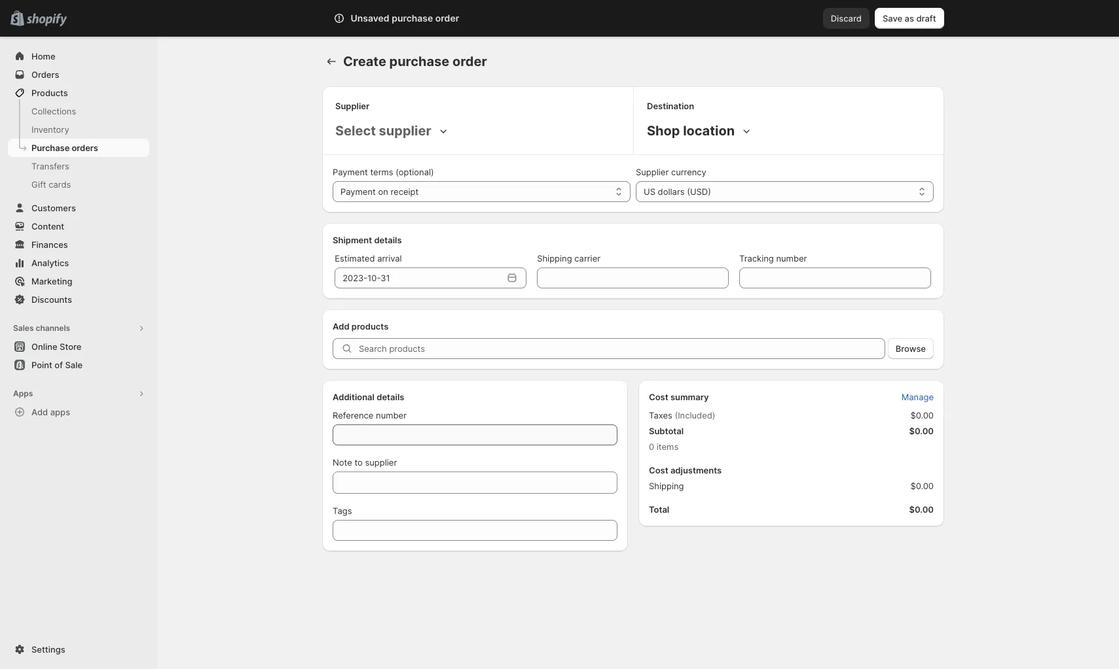 Task type: describe. For each thing, give the bounding box(es) containing it.
create purchase order
[[343, 54, 487, 69]]

manage button
[[894, 388, 942, 407]]

1 vertical spatial supplier
[[365, 458, 397, 468]]

$0.00 for subtotal
[[909, 426, 934, 437]]

add for add products
[[333, 322, 349, 332]]

browse button
[[888, 339, 934, 360]]

discounts
[[31, 295, 72, 305]]

estimated arrival
[[335, 253, 402, 264]]

save as draft button
[[875, 8, 944, 29]]

online
[[31, 342, 57, 352]]

cards
[[49, 179, 71, 190]]

draft
[[916, 13, 936, 24]]

reference number
[[333, 411, 407, 421]]

home
[[31, 51, 55, 62]]

sale
[[65, 360, 83, 371]]

destination
[[647, 101, 694, 111]]

shipment details
[[333, 235, 402, 246]]

Tags text field
[[333, 521, 618, 542]]

analytics
[[31, 258, 69, 269]]

save as draft
[[883, 13, 936, 24]]

sales channels button
[[8, 320, 149, 338]]

shop
[[647, 123, 680, 139]]

apps
[[13, 389, 33, 399]]

collections link
[[8, 102, 149, 121]]

gift cards
[[31, 179, 71, 190]]

supplier currency
[[636, 167, 707, 177]]

point of sale
[[31, 360, 83, 371]]

select supplier button
[[333, 121, 452, 141]]

customers
[[31, 203, 76, 214]]

Note to supplier text field
[[333, 472, 618, 494]]

search
[[386, 13, 414, 24]]

shop location button
[[644, 121, 756, 141]]

supplier for supplier currency
[[636, 167, 669, 177]]

apps
[[50, 407, 70, 418]]

receipt
[[391, 187, 419, 197]]

inventory link
[[8, 121, 149, 139]]

taxes
[[649, 411, 672, 421]]

$0.00 for shipping
[[911, 481, 934, 492]]

carrier
[[575, 253, 601, 264]]

adjustments
[[671, 466, 722, 476]]

online store button
[[0, 338, 157, 356]]

to
[[355, 458, 363, 468]]

online store
[[31, 342, 81, 352]]

gift cards link
[[8, 176, 149, 194]]

settings
[[31, 645, 65, 656]]

shopify image
[[26, 14, 67, 27]]

payment for payment on receipt
[[341, 187, 376, 197]]

tracking number
[[739, 253, 807, 264]]

as
[[905, 13, 914, 24]]

on
[[378, 187, 388, 197]]

add apps
[[31, 407, 70, 418]]

sales channels
[[13, 324, 70, 333]]

orders link
[[8, 65, 149, 84]]

products link
[[8, 84, 149, 102]]

select
[[335, 123, 376, 139]]

(included)
[[675, 411, 716, 421]]

(usd)
[[687, 187, 711, 197]]

products
[[352, 322, 389, 332]]

point of sale button
[[0, 356, 157, 375]]

products
[[31, 88, 68, 98]]

shipping for shipping carrier
[[537, 253, 572, 264]]

details for additional details
[[377, 392, 404, 403]]

tags
[[333, 506, 352, 517]]

marketing
[[31, 276, 72, 287]]

select supplier
[[335, 123, 431, 139]]

$0.00 for total
[[909, 505, 934, 515]]

save
[[883, 13, 903, 24]]

summary
[[671, 392, 709, 403]]



Task type: vqa. For each thing, say whether or not it's contained in the screenshot.
content link
yes



Task type: locate. For each thing, give the bounding box(es) containing it.
number right tracking
[[776, 253, 807, 264]]

cost summary
[[649, 392, 709, 403]]

Tracking number text field
[[739, 268, 931, 289]]

subtotal
[[649, 426, 684, 437]]

add inside button
[[31, 407, 48, 418]]

collections
[[31, 106, 76, 117]]

1 vertical spatial purchase
[[389, 54, 449, 69]]

us
[[644, 187, 656, 197]]

0 horizontal spatial number
[[376, 411, 407, 421]]

apps button
[[8, 385, 149, 403]]

additional details
[[333, 392, 404, 403]]

arrival
[[377, 253, 402, 264]]

0 horizontal spatial supplier
[[335, 101, 370, 111]]

details up "arrival"
[[374, 235, 402, 246]]

supplier
[[335, 101, 370, 111], [636, 167, 669, 177]]

transfers
[[31, 161, 69, 172]]

1 vertical spatial number
[[376, 411, 407, 421]]

1 horizontal spatial number
[[776, 253, 807, 264]]

0
[[649, 442, 654, 453]]

0 vertical spatial add
[[333, 322, 349, 332]]

of
[[55, 360, 63, 371]]

0 vertical spatial payment
[[333, 167, 368, 177]]

0 horizontal spatial shipping
[[537, 253, 572, 264]]

total
[[649, 505, 669, 515]]

add left "apps"
[[31, 407, 48, 418]]

supplier
[[379, 123, 431, 139], [365, 458, 397, 468]]

0 vertical spatial supplier
[[379, 123, 431, 139]]

store
[[60, 342, 81, 352]]

1 vertical spatial details
[[377, 392, 404, 403]]

shipping carrier
[[537, 253, 601, 264]]

purchase
[[392, 12, 433, 24], [389, 54, 449, 69]]

shipping down cost adjustments at the bottom right of the page
[[649, 481, 684, 492]]

purchase right unsaved
[[392, 12, 433, 24]]

cost up taxes
[[649, 392, 668, 403]]

home link
[[8, 47, 149, 65]]

order for unsaved purchase order
[[435, 12, 459, 24]]

payment left on
[[341, 187, 376, 197]]

orders
[[72, 143, 98, 153]]

search button
[[365, 8, 745, 29]]

analytics link
[[8, 254, 149, 272]]

purchase down unsaved purchase order
[[389, 54, 449, 69]]

1 vertical spatial cost
[[649, 466, 668, 476]]

purchase for unsaved
[[392, 12, 433, 24]]

supplier right to
[[365, 458, 397, 468]]

1 vertical spatial order
[[452, 54, 487, 69]]

discounts link
[[8, 291, 149, 309]]

gift
[[31, 179, 46, 190]]

note to supplier
[[333, 458, 397, 468]]

Search products text field
[[359, 339, 885, 360]]

1 horizontal spatial shipping
[[649, 481, 684, 492]]

number for tracking number
[[776, 253, 807, 264]]

1 cost from the top
[[649, 392, 668, 403]]

payment for payment terms (optional)
[[333, 167, 368, 177]]

add
[[333, 322, 349, 332], [31, 407, 48, 418]]

number for reference number
[[376, 411, 407, 421]]

1 horizontal spatial supplier
[[636, 167, 669, 177]]

number down additional details
[[376, 411, 407, 421]]

supplier for supplier
[[335, 101, 370, 111]]

$0.00
[[911, 411, 934, 421], [909, 426, 934, 437], [911, 481, 934, 492], [909, 505, 934, 515]]

0 vertical spatial supplier
[[335, 101, 370, 111]]

shipment
[[333, 235, 372, 246]]

0 vertical spatial shipping
[[537, 253, 572, 264]]

sales
[[13, 324, 34, 333]]

1 vertical spatial supplier
[[636, 167, 669, 177]]

supplier up us
[[636, 167, 669, 177]]

payment on receipt
[[341, 187, 419, 197]]

cost down 0 items
[[649, 466, 668, 476]]

0 vertical spatial number
[[776, 253, 807, 264]]

add products
[[333, 322, 389, 332]]

discard
[[831, 13, 862, 24]]

orders
[[31, 69, 59, 80]]

additional
[[333, 392, 375, 403]]

details up reference number
[[377, 392, 404, 403]]

terms
[[370, 167, 393, 177]]

Reference number text field
[[333, 425, 618, 446]]

payment left terms
[[333, 167, 368, 177]]

order for create purchase order
[[452, 54, 487, 69]]

marketing link
[[8, 272, 149, 291]]

2 cost from the top
[[649, 466, 668, 476]]

transfers link
[[8, 157, 149, 176]]

finances
[[31, 240, 68, 250]]

inventory
[[31, 124, 69, 135]]

0 vertical spatial purchase
[[392, 12, 433, 24]]

shipping left carrier
[[537, 253, 572, 264]]

0 horizontal spatial add
[[31, 407, 48, 418]]

add left products
[[333, 322, 349, 332]]

1 vertical spatial add
[[31, 407, 48, 418]]

details
[[374, 235, 402, 246], [377, 392, 404, 403]]

0 items
[[649, 442, 679, 453]]

number
[[776, 253, 807, 264], [376, 411, 407, 421]]

point of sale link
[[8, 356, 149, 375]]

purchase
[[31, 143, 70, 153]]

manage
[[902, 392, 934, 403]]

0 vertical spatial order
[[435, 12, 459, 24]]

browse
[[896, 344, 926, 354]]

unsaved
[[351, 12, 389, 24]]

estimated
[[335, 253, 375, 264]]

note
[[333, 458, 352, 468]]

0 vertical spatial cost
[[649, 392, 668, 403]]

shipping for shipping
[[649, 481, 684, 492]]

add apps button
[[8, 403, 149, 422]]

dollars
[[658, 187, 685, 197]]

payment terms (optional)
[[333, 167, 434, 177]]

1 horizontal spatial add
[[333, 322, 349, 332]]

cost for cost adjustments
[[649, 466, 668, 476]]

Estimated arrival text field
[[335, 268, 503, 289]]

details for shipment details
[[374, 235, 402, 246]]

purchase for create
[[389, 54, 449, 69]]

create
[[343, 54, 386, 69]]

unsaved purchase order
[[351, 12, 459, 24]]

purchase orders link
[[8, 139, 149, 157]]

purchase orders
[[31, 143, 98, 153]]

supplier up select
[[335, 101, 370, 111]]

currency
[[671, 167, 707, 177]]

cost adjustments
[[649, 466, 722, 476]]

0 vertical spatial details
[[374, 235, 402, 246]]

supplier inside select supplier dropdown button
[[379, 123, 431, 139]]

settings link
[[8, 641, 149, 660]]

items
[[657, 442, 679, 453]]

cost
[[649, 392, 668, 403], [649, 466, 668, 476]]

1 vertical spatial payment
[[341, 187, 376, 197]]

reference
[[333, 411, 374, 421]]

taxes (included)
[[649, 411, 716, 421]]

Shipping carrier text field
[[537, 268, 729, 289]]

supplier up (optional)
[[379, 123, 431, 139]]

discard link
[[823, 8, 870, 29]]

tracking
[[739, 253, 774, 264]]

1 vertical spatial shipping
[[649, 481, 684, 492]]

add for add apps
[[31, 407, 48, 418]]

(optional)
[[396, 167, 434, 177]]

channels
[[36, 324, 70, 333]]

cost for cost summary
[[649, 392, 668, 403]]

us dollars (usd)
[[644, 187, 711, 197]]

online store link
[[8, 338, 149, 356]]

finances link
[[8, 236, 149, 254]]

shop location
[[647, 123, 735, 139]]



